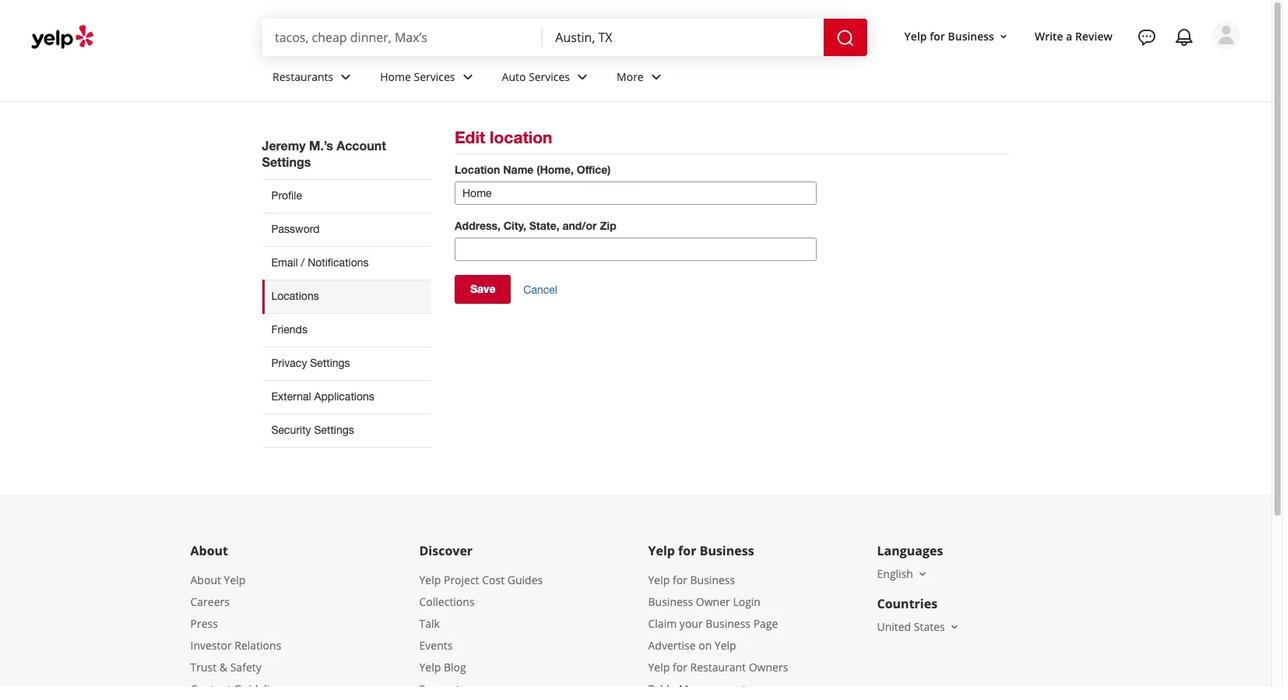 Task type: vqa. For each thing, say whether or not it's contained in the screenshot.
Recommended Popup Button
no



Task type: describe. For each thing, give the bounding box(es) containing it.
24 chevron down v2 image for more
[[647, 67, 666, 86]]

for inside button
[[930, 29, 946, 43]]

english
[[878, 566, 914, 581]]

services for home services
[[414, 69, 455, 84]]

security settings
[[271, 424, 354, 436]]

cancel link
[[524, 283, 558, 297]]

about yelp careers press investor relations trust & safety
[[190, 572, 281, 675]]

24 chevron down v2 image for restaurants
[[337, 67, 355, 86]]

settings for privacy
[[310, 357, 350, 369]]

yelp for restaurant owners link
[[649, 660, 789, 675]]

locations
[[271, 290, 319, 302]]

24 chevron down v2 image for home services
[[458, 67, 477, 86]]

blog
[[444, 660, 466, 675]]

guides
[[508, 572, 543, 587]]

applications
[[314, 390, 374, 403]]

external applications
[[271, 390, 374, 403]]

more link
[[605, 56, 678, 101]]

yelp project cost guides collections talk events yelp blog
[[420, 572, 543, 675]]

careers
[[190, 594, 230, 609]]

owners
[[749, 660, 789, 675]]

auto
[[502, 69, 526, 84]]

for up business owner login "link"
[[673, 572, 688, 587]]

messages image
[[1138, 28, 1157, 47]]

claim
[[649, 616, 677, 631]]

login
[[733, 594, 761, 609]]

auto services
[[502, 69, 570, 84]]

business up yelp for business link on the bottom right of page
[[700, 542, 755, 559]]

project
[[444, 572, 480, 587]]

states
[[914, 619, 946, 634]]

business down owner
[[706, 616, 751, 631]]

careers link
[[190, 594, 230, 609]]

none field find
[[275, 29, 531, 46]]

restaurant
[[691, 660, 746, 675]]

/
[[301, 256, 305, 269]]

a
[[1067, 29, 1073, 43]]

Find text field
[[275, 29, 531, 46]]

privacy
[[271, 357, 307, 369]]

collections
[[420, 594, 475, 609]]

home
[[380, 69, 411, 84]]

security
[[271, 424, 311, 436]]

yelp inside about yelp careers press investor relations trust & safety
[[224, 572, 246, 587]]

press
[[190, 616, 218, 631]]

state,
[[529, 219, 560, 232]]

location
[[455, 163, 500, 176]]

claim your business page link
[[649, 616, 779, 631]]

yelp for business link
[[649, 572, 736, 587]]

24 chevron down v2 image for auto services
[[573, 67, 592, 86]]

yelp up collections link
[[420, 572, 441, 587]]

zip
[[600, 219, 617, 232]]

jeremy m.'s account settings
[[262, 138, 386, 169]]

password link
[[262, 213, 432, 246]]

(home,
[[537, 163, 574, 176]]

cancel
[[524, 283, 558, 296]]

your
[[680, 616, 703, 631]]

home services link
[[368, 56, 490, 101]]

countries
[[878, 595, 938, 612]]

settings for security
[[314, 424, 354, 436]]

yelp up yelp for business link on the bottom right of page
[[649, 542, 675, 559]]

languages
[[878, 542, 944, 559]]

about for about yelp careers press investor relations trust & safety
[[190, 572, 221, 587]]

notifications
[[308, 256, 369, 269]]

trust & safety link
[[190, 660, 262, 675]]

profile link
[[262, 179, 432, 213]]

review
[[1076, 29, 1113, 43]]

restaurants link
[[260, 56, 368, 101]]

edit
[[455, 128, 486, 147]]

external applications link
[[262, 380, 432, 414]]

save
[[471, 282, 496, 295]]

for up yelp for business link on the bottom right of page
[[679, 542, 697, 559]]

locations link
[[262, 280, 432, 313]]

external
[[271, 390, 311, 403]]

m.'s
[[309, 138, 333, 153]]

write a review
[[1035, 29, 1113, 43]]

restaurants
[[273, 69, 334, 84]]



Task type: locate. For each thing, give the bounding box(es) containing it.
yelp up careers link
[[224, 572, 246, 587]]

services right auto
[[529, 69, 570, 84]]

0 vertical spatial about
[[190, 542, 228, 559]]

1 24 chevron down v2 image from the left
[[458, 67, 477, 86]]

email
[[271, 256, 298, 269]]

yelp for business
[[905, 29, 995, 43], [649, 542, 755, 559]]

password
[[271, 223, 320, 235]]

business up owner
[[691, 572, 736, 587]]

owner
[[696, 594, 731, 609]]

user actions element
[[892, 19, 1263, 115]]

1 vertical spatial about
[[190, 572, 221, 587]]

0 horizontal spatial none field
[[275, 29, 531, 46]]

write
[[1035, 29, 1064, 43]]

settings
[[262, 154, 311, 169], [310, 357, 350, 369], [314, 424, 354, 436]]

yelp project cost guides link
[[420, 572, 543, 587]]

business inside button
[[948, 29, 995, 43]]

friends
[[271, 323, 308, 336]]

1 horizontal spatial services
[[529, 69, 570, 84]]

email / notifications link
[[262, 246, 432, 280]]

name
[[503, 163, 534, 176]]

notifications image
[[1176, 28, 1194, 47]]

united states
[[878, 619, 946, 634]]

yelp for business button
[[899, 22, 1017, 50]]

friends link
[[262, 313, 432, 347]]

24 chevron down v2 image
[[458, 67, 477, 86], [573, 67, 592, 86]]

24 chevron down v2 image inside restaurants link
[[337, 67, 355, 86]]

yelp down the events
[[420, 660, 441, 675]]

0 vertical spatial yelp for business
[[905, 29, 995, 43]]

security settings link
[[262, 414, 432, 448]]

1 vertical spatial yelp for business
[[649, 542, 755, 559]]

collections link
[[420, 594, 475, 609]]

talk
[[420, 616, 440, 631]]

business
[[948, 29, 995, 43], [700, 542, 755, 559], [691, 572, 736, 587], [649, 594, 693, 609], [706, 616, 751, 631]]

2 vertical spatial settings
[[314, 424, 354, 436]]

16 chevron down v2 image for countries
[[949, 621, 961, 633]]

0 horizontal spatial services
[[414, 69, 455, 84]]

24 chevron down v2 image inside the more link
[[647, 67, 666, 86]]

events
[[420, 638, 453, 653]]

save button
[[455, 275, 511, 304]]

press link
[[190, 616, 218, 631]]

profile
[[271, 189, 302, 202]]

for
[[930, 29, 946, 43], [679, 542, 697, 559], [673, 572, 688, 587], [673, 660, 688, 675]]

none field up the more link
[[556, 29, 811, 46]]

account
[[337, 138, 386, 153]]

for left 16 chevron down v2 image
[[930, 29, 946, 43]]

yelp for business business owner login claim your business page advertise on yelp yelp for restaurant owners
[[649, 572, 789, 675]]

on
[[699, 638, 712, 653]]

advertise on yelp link
[[649, 638, 737, 653]]

24 chevron down v2 image inside auto services link
[[573, 67, 592, 86]]

16 chevron down v2 image inside united states popup button
[[949, 621, 961, 633]]

16 chevron down v2 image for languages
[[917, 568, 929, 580]]

yelp for business up yelp for business link on the bottom right of page
[[649, 542, 755, 559]]

jeremy m. image
[[1213, 21, 1241, 49]]

email / notifications
[[271, 256, 369, 269]]

24 chevron down v2 image
[[337, 67, 355, 86], [647, 67, 666, 86]]

2 services from the left
[[529, 69, 570, 84]]

1 horizontal spatial 24 chevron down v2 image
[[573, 67, 592, 86]]

location name (home, office)
[[455, 163, 611, 176]]

business owner login link
[[649, 594, 761, 609]]

relations
[[235, 638, 281, 653]]

address,
[[455, 219, 501, 232]]

1 24 chevron down v2 image from the left
[[337, 67, 355, 86]]

&
[[220, 660, 228, 675]]

edit location
[[455, 128, 553, 147]]

about up about yelp link
[[190, 542, 228, 559]]

16 chevron down v2 image down languages
[[917, 568, 929, 580]]

16 chevron down v2 image
[[917, 568, 929, 580], [949, 621, 961, 633]]

more
[[617, 69, 644, 84]]

privacy settings link
[[262, 347, 432, 380]]

business up 'claim'
[[649, 594, 693, 609]]

settings up the external applications at the bottom left of the page
[[310, 357, 350, 369]]

settings inside jeremy m.'s account settings
[[262, 154, 311, 169]]

None search field
[[263, 19, 871, 56]]

none field near
[[556, 29, 811, 46]]

1 services from the left
[[414, 69, 455, 84]]

settings down 'applications'
[[314, 424, 354, 436]]

0 horizontal spatial 24 chevron down v2 image
[[458, 67, 477, 86]]

services right home
[[414, 69, 455, 84]]

0 vertical spatial 16 chevron down v2 image
[[917, 568, 929, 580]]

yelp right on
[[715, 638, 737, 653]]

write a review link
[[1029, 22, 1119, 50]]

investor
[[190, 638, 232, 653]]

trust
[[190, 660, 217, 675]]

home services
[[380, 69, 455, 84]]

location
[[490, 128, 553, 147]]

united states button
[[878, 619, 961, 634]]

1 horizontal spatial 16 chevron down v2 image
[[949, 621, 961, 633]]

address, city, state, and/or zip
[[455, 219, 617, 232]]

yelp for business inside yelp for business button
[[905, 29, 995, 43]]

yelp
[[905, 29, 927, 43], [649, 542, 675, 559], [224, 572, 246, 587], [420, 572, 441, 587], [649, 572, 670, 587], [715, 638, 737, 653], [420, 660, 441, 675], [649, 660, 670, 675]]

yelp for business left 16 chevron down v2 image
[[905, 29, 995, 43]]

office)
[[577, 163, 611, 176]]

16 chevron down v2 image inside english dropdown button
[[917, 568, 929, 580]]

1 vertical spatial 16 chevron down v2 image
[[949, 621, 961, 633]]

about up careers link
[[190, 572, 221, 587]]

for down the advertise on the right bottom of page
[[673, 660, 688, 675]]

business left 16 chevron down v2 image
[[948, 29, 995, 43]]

0 horizontal spatial 16 chevron down v2 image
[[917, 568, 929, 580]]

about inside about yelp careers press investor relations trust & safety
[[190, 572, 221, 587]]

united
[[878, 619, 912, 634]]

16 chevron down v2 image
[[998, 30, 1010, 43]]

yelp up 'claim'
[[649, 572, 670, 587]]

None field
[[275, 29, 531, 46], [556, 29, 811, 46]]

0 horizontal spatial 24 chevron down v2 image
[[337, 67, 355, 86]]

0 vertical spatial settings
[[262, 154, 311, 169]]

business categories element
[[260, 56, 1241, 101]]

24 chevron down v2 image left auto
[[458, 67, 477, 86]]

safety
[[230, 660, 262, 675]]

1 horizontal spatial none field
[[556, 29, 811, 46]]

none field up home
[[275, 29, 531, 46]]

city,
[[504, 219, 526, 232]]

yelp right search icon
[[905, 29, 927, 43]]

1 none field from the left
[[275, 29, 531, 46]]

1 vertical spatial settings
[[310, 357, 350, 369]]

Near text field
[[556, 29, 811, 46]]

jeremy
[[262, 138, 306, 153]]

talk link
[[420, 616, 440, 631]]

page
[[754, 616, 779, 631]]

english button
[[878, 566, 929, 581]]

None text field
[[455, 181, 817, 205], [455, 238, 817, 261], [455, 181, 817, 205], [455, 238, 817, 261]]

search image
[[836, 29, 855, 47]]

about for about
[[190, 542, 228, 559]]

discover
[[420, 542, 473, 559]]

advertise
[[649, 638, 696, 653]]

yelp blog link
[[420, 660, 466, 675]]

24 chevron down v2 image inside home services link
[[458, 67, 477, 86]]

2 24 chevron down v2 image from the left
[[647, 67, 666, 86]]

2 24 chevron down v2 image from the left
[[573, 67, 592, 86]]

2 about from the top
[[190, 572, 221, 587]]

yelp inside button
[[905, 29, 927, 43]]

about yelp link
[[190, 572, 246, 587]]

24 chevron down v2 image right restaurants at the top of page
[[337, 67, 355, 86]]

settings down jeremy at the left
[[262, 154, 311, 169]]

services for auto services
[[529, 69, 570, 84]]

and/or
[[563, 219, 597, 232]]

0 horizontal spatial yelp for business
[[649, 542, 755, 559]]

events link
[[420, 638, 453, 653]]

auto services link
[[490, 56, 605, 101]]

1 horizontal spatial 24 chevron down v2 image
[[647, 67, 666, 86]]

1 horizontal spatial yelp for business
[[905, 29, 995, 43]]

cost
[[482, 572, 505, 587]]

privacy settings
[[271, 357, 350, 369]]

1 about from the top
[[190, 542, 228, 559]]

yelp down the advertise on the right bottom of page
[[649, 660, 670, 675]]

2 none field from the left
[[556, 29, 811, 46]]

16 chevron down v2 image right states
[[949, 621, 961, 633]]

24 chevron down v2 image right the "auto services"
[[573, 67, 592, 86]]

24 chevron down v2 image right more
[[647, 67, 666, 86]]



